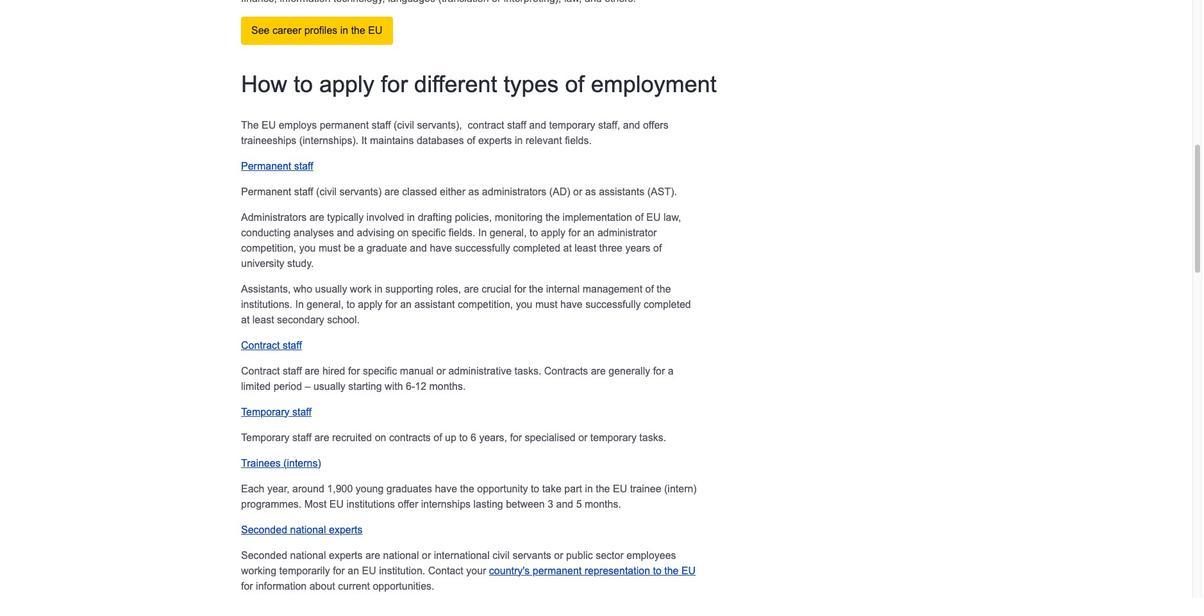 Task type: describe. For each thing, give the bounding box(es) containing it.
each year, around 1,900 young graduates have the opportunity to take part in the eu trainee (intern) programmes. most eu institutions offer internships lasting between 3 and 5 months.
[[241, 484, 697, 510]]

work
[[350, 284, 372, 295]]

permanent inside country's permanent representation to the eu for information about current opportunities.
[[533, 566, 582, 577]]

temporary staff are recruited on contracts of up to 6 years, for specialised or temporary tasks.
[[241, 433, 666, 443]]

classed
[[402, 186, 437, 197]]

an inside seconded national experts are national or international civil servants or public sector employees working temporarily for an eu institution. contact your
[[348, 566, 359, 577]]

information
[[256, 581, 307, 592]]

contract for contract staff
[[241, 340, 280, 351]]

at inside administrators are typically involved in drafting policies, monitoring the implementation of eu law, conducting analyses and advising on specific fields. in general, to apply for an administrator competition, you must be a graduate and have successfully completed at least three years of university study.
[[563, 243, 572, 254]]

are left generally
[[591, 366, 606, 377]]

1 vertical spatial (civil
[[316, 186, 337, 197]]

the inside country's permanent representation to the eu for information about current opportunities.
[[665, 566, 679, 577]]

2 as from the left
[[585, 186, 596, 197]]

experts for seconded national experts are national or international civil servants or public sector employees working temporarily for an eu institution. contact your
[[329, 551, 363, 561]]

most
[[304, 499, 327, 510]]

policies,
[[455, 212, 492, 223]]

permanent staff link
[[241, 161, 313, 172]]

assistants, who usually work in supporting roles, are crucial for the internal management of the institutions. in general, to apply for an assistant competition, you must have successfully completed at least secondary school.
[[241, 284, 691, 325]]

national up institution.
[[383, 551, 419, 561]]

part
[[565, 484, 582, 495]]

specific inside contract staff are hired for specific manual or administrative tasks. contracts are generally for a limited period – usually starting with 6-12 months.
[[363, 366, 397, 377]]

country's permanent representation to the eu for information about current opportunities.
[[241, 566, 696, 592]]

servants
[[513, 551, 551, 561]]

offer
[[398, 499, 418, 510]]

of left the up
[[434, 433, 442, 443]]

or up contact
[[422, 551, 431, 561]]

contact
[[428, 566, 464, 577]]

the inside administrators are typically involved in drafting policies, monitoring the implementation of eu law, conducting analyses and advising on specific fields. in general, to apply for an administrator competition, you must be a graduate and have successfully completed at least three years of university study.
[[546, 212, 560, 223]]

for down supporting
[[385, 299, 397, 310]]

in inside the "the eu employs permanent staff (civil servants),  contract staff and temporary staff, and offers traineeships (internships). it maintains databases of experts in relevant fields."
[[515, 135, 523, 146]]

administrative
[[449, 366, 512, 377]]

contracts
[[389, 433, 431, 443]]

limited
[[241, 381, 271, 392]]

crucial
[[482, 284, 511, 295]]

completed inside assistants, who usually work in supporting roles, are crucial for the internal management of the institutions. in general, to apply for an assistant competition, you must have successfully completed at least secondary school.
[[644, 299, 691, 310]]

seconded for seconded national experts
[[241, 525, 287, 536]]

to inside administrators are typically involved in drafting policies, monitoring the implementation of eu law, conducting analyses and advising on specific fields. in general, to apply for an administrator competition, you must be a graduate and have successfully completed at least three years of university study.
[[530, 227, 538, 238]]

advising
[[357, 227, 395, 238]]

have inside each year, around 1,900 young graduates have the opportunity to take part in the eu trainee (intern) programmes. most eu institutions offer internships lasting between 3 and 5 months.
[[435, 484, 457, 495]]

to right how
[[294, 71, 313, 97]]

involved
[[367, 212, 404, 223]]

about
[[310, 581, 335, 592]]

staff up maintains
[[372, 120, 391, 131]]

employs
[[279, 120, 317, 131]]

usually inside contract staff are hired for specific manual or administrative tasks. contracts are generally for a limited period – usually starting with 6-12 months.
[[314, 381, 346, 392]]

who
[[294, 284, 312, 295]]

manual
[[400, 366, 434, 377]]

in right profiles
[[340, 25, 348, 36]]

contract staff are hired for specific manual or administrative tasks. contracts are generally for a limited period – usually starting with 6-12 months.
[[241, 366, 674, 392]]

management
[[583, 284, 643, 295]]

to inside country's permanent representation to the eu for information about current opportunities.
[[653, 566, 662, 577]]

years
[[626, 243, 651, 254]]

months. inside contract staff are hired for specific manual or administrative tasks. contracts are generally for a limited period – usually starting with 6-12 months.
[[429, 381, 466, 392]]

6-
[[406, 381, 415, 392]]

contract staff link
[[241, 340, 302, 351]]

seconded national experts
[[241, 525, 363, 536]]

staff for contract staff
[[283, 340, 302, 351]]

supporting
[[385, 284, 433, 295]]

an inside administrators are typically involved in drafting policies, monitoring the implementation of eu law, conducting analyses and advising on specific fields. in general, to apply for an administrator competition, you must be a graduate and have successfully completed at least three years of university study.
[[583, 227, 595, 238]]

competition, inside administrators are typically involved in drafting policies, monitoring the implementation of eu law, conducting analyses and advising on specific fields. in general, to apply for an administrator competition, you must be a graduate and have successfully completed at least three years of university study.
[[241, 243, 296, 254]]

graduates
[[387, 484, 432, 495]]

contract for contract staff are hired for specific manual or administrative tasks. contracts are generally for a limited period – usually starting with 6-12 months.
[[241, 366, 280, 377]]

you inside assistants, who usually work in supporting roles, are crucial for the internal management of the institutions. in general, to apply for an assistant competition, you must have successfully completed at least secondary school.
[[516, 299, 533, 310]]

internal
[[546, 284, 580, 295]]

the right management
[[657, 284, 671, 295]]

in inside administrators are typically involved in drafting policies, monitoring the implementation of eu law, conducting analyses and advising on specific fields. in general, to apply for an administrator competition, you must be a graduate and have successfully completed at least three years of university study.
[[478, 227, 487, 238]]

staff for temporary staff
[[292, 407, 312, 418]]

roles,
[[436, 284, 461, 295]]

eu inside seconded national experts are national or international civil servants or public sector employees working temporarily for an eu institution. contact your
[[362, 566, 376, 577]]

temporarily
[[279, 566, 330, 577]]

and down typically
[[337, 227, 354, 238]]

employment
[[591, 71, 717, 97]]

permanent for permanent staff
[[241, 161, 291, 172]]

the up lasting
[[460, 484, 474, 495]]

are inside assistants, who usually work in supporting roles, are crucial for the internal management of the institutions. in general, to apply for an assistant competition, you must have successfully completed at least secondary school.
[[464, 284, 479, 295]]

specific inside administrators are typically involved in drafting policies, monitoring the implementation of eu law, conducting analyses and advising on specific fields. in general, to apply for an administrator competition, you must be a graduate and have successfully completed at least three years of university study.
[[412, 227, 446, 238]]

(ast).
[[648, 186, 677, 197]]

administrators are typically involved in drafting policies, monitoring the implementation of eu law, conducting analyses and advising on specific fields. in general, to apply for an administrator competition, you must be a graduate and have successfully completed at least three years of university study.
[[241, 212, 681, 269]]

trainees (interns)
[[241, 458, 321, 469]]

it
[[361, 135, 367, 146]]

or inside contract staff are hired for specific manual or administrative tasks. contracts are generally for a limited period – usually starting with 6-12 months.
[[437, 366, 446, 377]]

of right types at left
[[565, 71, 585, 97]]

profiles
[[304, 25, 338, 36]]

monitoring
[[495, 212, 543, 223]]

and inside each year, around 1,900 young graduates have the opportunity to take part in the eu trainee (intern) programmes. most eu institutions offer internships lasting between 3 and 5 months.
[[556, 499, 573, 510]]

analyses
[[294, 227, 334, 238]]

1 as from the left
[[468, 186, 479, 197]]

contracts
[[544, 366, 588, 377]]

0 horizontal spatial on
[[375, 433, 386, 443]]

working
[[241, 566, 276, 577]]

in inside assistants, who usually work in supporting roles, are crucial for the internal management of the institutions. in general, to apply for an assistant competition, you must have successfully completed at least secondary school.
[[295, 299, 304, 310]]

are inside administrators are typically involved in drafting policies, monitoring the implementation of eu law, conducting analyses and advising on specific fields. in general, to apply for an administrator competition, you must be a graduate and have successfully completed at least three years of university study.
[[310, 212, 324, 223]]

the
[[241, 120, 259, 131]]

three
[[599, 243, 623, 254]]

each
[[241, 484, 265, 495]]

an inside assistants, who usually work in supporting roles, are crucial for the internal management of the institutions. in general, to apply for an assistant competition, you must have successfully completed at least secondary school.
[[400, 299, 412, 310]]

experts inside the "the eu employs permanent staff (civil servants),  contract staff and temporary staff, and offers traineeships (internships). it maintains databases of experts in relevant fields."
[[478, 135, 512, 146]]

staff up the relevant
[[507, 120, 526, 131]]

temporary for temporary staff
[[241, 407, 290, 418]]

and up the relevant
[[529, 120, 546, 131]]

(intern)
[[664, 484, 697, 495]]

see
[[251, 25, 270, 36]]

are inside seconded national experts are national or international civil servants or public sector employees working temporarily for an eu institution. contact your
[[365, 551, 380, 561]]

types
[[504, 71, 559, 97]]

staff for permanent staff (civil servants) are classed either as administrators (ad) or as assistants (ast).
[[294, 186, 313, 197]]

to inside assistants, who usually work in supporting roles, are crucial for the internal management of the institutions. in general, to apply for an assistant competition, you must have successfully completed at least secondary school.
[[347, 299, 355, 310]]

years,
[[479, 433, 507, 443]]

opportunity
[[477, 484, 528, 495]]

seconded national experts link
[[241, 525, 363, 536]]

different
[[414, 71, 497, 97]]

5
[[576, 499, 582, 510]]

6
[[471, 433, 476, 443]]

for up maintains
[[381, 71, 408, 97]]

for up starting at the left of page
[[348, 366, 360, 377]]

apply inside assistants, who usually work in supporting roles, are crucial for the internal management of the institutions. in general, to apply for an assistant competition, you must have successfully completed at least secondary school.
[[358, 299, 383, 310]]

administrator
[[598, 227, 657, 238]]

the eu employs permanent staff (civil servants),  contract staff and temporary staff, and offers traineeships (internships). it maintains databases of experts in relevant fields.
[[241, 120, 669, 146]]

with
[[385, 381, 403, 392]]

institutions
[[347, 499, 395, 510]]

experts for seconded national experts
[[329, 525, 363, 536]]

seconded for seconded national experts are national or international civil servants or public sector employees working temporarily for an eu institution. contact your
[[241, 551, 287, 561]]

seconded national experts are national or international civil servants or public sector employees working temporarily for an eu institution. contact your
[[241, 551, 676, 577]]

career
[[272, 25, 302, 36]]

conducting
[[241, 227, 291, 238]]

of inside assistants, who usually work in supporting roles, are crucial for the internal management of the institutions. in general, to apply for an assistant competition, you must have successfully completed at least secondary school.
[[645, 284, 654, 295]]

fields. inside administrators are typically involved in drafting policies, monitoring the implementation of eu law, conducting analyses and advising on specific fields. in general, to apply for an administrator competition, you must be a graduate and have successfully completed at least three years of university study.
[[449, 227, 476, 238]]

a inside contract staff are hired for specific manual or administrative tasks. contracts are generally for a limited period – usually starting with 6-12 months.
[[668, 366, 674, 377]]

3
[[548, 499, 553, 510]]

must inside administrators are typically involved in drafting policies, monitoring the implementation of eu law, conducting analyses and advising on specific fields. in general, to apply for an administrator competition, you must be a graduate and have successfully completed at least three years of university study.
[[319, 243, 341, 254]]

current
[[338, 581, 370, 592]]

1,900
[[327, 484, 353, 495]]

year,
[[267, 484, 290, 495]]

opportunities.
[[373, 581, 434, 592]]

servants),
[[417, 120, 462, 131]]

university
[[241, 258, 284, 269]]

to left 6
[[459, 433, 468, 443]]

trainees
[[241, 458, 281, 469]]



Task type: locate. For each thing, give the bounding box(es) containing it.
0 horizontal spatial a
[[358, 243, 364, 254]]

0 vertical spatial least
[[575, 243, 596, 254]]

0 vertical spatial permanent
[[320, 120, 369, 131]]

1 vertical spatial have
[[561, 299, 583, 310]]

public
[[566, 551, 593, 561]]

1 vertical spatial successfully
[[586, 299, 641, 310]]

0 horizontal spatial you
[[299, 243, 316, 254]]

usually
[[315, 284, 347, 295], [314, 381, 346, 392]]

for down implementation
[[569, 227, 581, 238]]

(ad)
[[549, 186, 571, 197]]

permanent up "administrators"
[[241, 186, 291, 197]]

1 seconded from the top
[[241, 525, 287, 536]]

fields. down policies,
[[449, 227, 476, 238]]

specific up 'with'
[[363, 366, 397, 377]]

contract staff
[[241, 340, 302, 351]]

0 vertical spatial at
[[563, 243, 572, 254]]

2 temporary from the top
[[241, 433, 290, 443]]

national for seconded national experts are national or international civil servants or public sector employees working temporarily for an eu institution. contact your
[[290, 551, 326, 561]]

seconded down the programmes.
[[241, 525, 287, 536]]

competition, inside assistants, who usually work in supporting roles, are crucial for the internal management of the institutions. in general, to apply for an assistant competition, you must have successfully completed at least secondary school.
[[458, 299, 513, 310]]

0 vertical spatial completed
[[513, 243, 561, 254]]

take
[[542, 484, 562, 495]]

in inside administrators are typically involved in drafting policies, monitoring the implementation of eu law, conducting analyses and advising on specific fields. in general, to apply for an administrator competition, you must be a graduate and have successfully completed at least three years of university study.
[[407, 212, 415, 223]]

least
[[575, 243, 596, 254], [253, 315, 274, 325]]

permanent down public
[[533, 566, 582, 577]]

young
[[356, 484, 384, 495]]

staff,
[[598, 120, 620, 131]]

least inside assistants, who usually work in supporting roles, are crucial for the internal management of the institutions. in general, to apply for an assistant competition, you must have successfully completed at least secondary school.
[[253, 315, 274, 325]]

0 horizontal spatial months.
[[429, 381, 466, 392]]

permanent inside the "the eu employs permanent staff (civil servants),  contract staff and temporary staff, and offers traineeships (internships). it maintains databases of experts in relevant fields."
[[320, 120, 369, 131]]

have inside assistants, who usually work in supporting roles, are crucial for the internal management of the institutions. in general, to apply for an assistant competition, you must have successfully completed at least secondary school.
[[561, 299, 583, 310]]

months. right 5
[[585, 499, 621, 510]]

0 vertical spatial apply
[[319, 71, 375, 97]]

1 vertical spatial specific
[[363, 366, 397, 377]]

staff for permanent staff
[[294, 161, 313, 172]]

staff inside contract staff are hired for specific manual or administrative tasks. contracts are generally for a limited period – usually starting with 6-12 months.
[[283, 366, 302, 377]]

for inside seconded national experts are national or international civil servants or public sector employees working temporarily for an eu institution. contact your
[[333, 566, 345, 577]]

an up current
[[348, 566, 359, 577]]

staff up period
[[283, 366, 302, 377]]

0 vertical spatial general,
[[490, 227, 527, 238]]

specific down drafting on the left of page
[[412, 227, 446, 238]]

0 vertical spatial temporary
[[241, 407, 290, 418]]

of right years
[[654, 243, 662, 254]]

1 vertical spatial a
[[668, 366, 674, 377]]

0 vertical spatial you
[[299, 243, 316, 254]]

national for seconded national experts
[[290, 525, 326, 536]]

usually down hired
[[314, 381, 346, 392]]

of inside the "the eu employs permanent staff (civil servants),  contract staff and temporary staff, and offers traineeships (internships). it maintains databases of experts in relevant fields."
[[467, 135, 476, 146]]

assistants
[[599, 186, 645, 197]]

successfully inside assistants, who usually work in supporting roles, are crucial for the internal management of the institutions. in general, to apply for an assistant competition, you must have successfully completed at least secondary school.
[[586, 299, 641, 310]]

usually inside assistants, who usually work in supporting roles, are crucial for the internal management of the institutions. in general, to apply for an assistant competition, you must have successfully completed at least secondary school.
[[315, 284, 347, 295]]

0 vertical spatial contract
[[241, 340, 280, 351]]

2 seconded from the top
[[241, 551, 287, 561]]

0 vertical spatial a
[[358, 243, 364, 254]]

eu
[[368, 25, 383, 36], [262, 120, 276, 131], [647, 212, 661, 223], [613, 484, 627, 495], [330, 499, 344, 510], [362, 566, 376, 577], [682, 566, 696, 577]]

1 vertical spatial fields.
[[449, 227, 476, 238]]

have down drafting on the left of page
[[430, 243, 452, 254]]

1 vertical spatial least
[[253, 315, 274, 325]]

fields.
[[565, 135, 592, 146], [449, 227, 476, 238]]

on up graduate
[[397, 227, 409, 238]]

staff down (internships).
[[294, 161, 313, 172]]

study.
[[287, 258, 314, 269]]

must inside assistants, who usually work in supporting roles, are crucial for the internal management of the institutions. in general, to apply for an assistant competition, you must have successfully completed at least secondary school.
[[535, 299, 558, 310]]

for right crucial in the top left of the page
[[514, 284, 526, 295]]

for inside country's permanent representation to the eu for information about current opportunities.
[[241, 581, 253, 592]]

temporary up trainees
[[241, 433, 290, 443]]

temporary up the relevant
[[549, 120, 595, 131]]

0 horizontal spatial at
[[241, 315, 250, 325]]

assistants,
[[241, 284, 291, 295]]

relevant
[[526, 135, 562, 146]]

recruited
[[332, 433, 372, 443]]

1 horizontal spatial competition,
[[458, 299, 513, 310]]

0 vertical spatial in
[[478, 227, 487, 238]]

0 horizontal spatial permanent
[[320, 120, 369, 131]]

or
[[573, 186, 583, 197], [437, 366, 446, 377], [579, 433, 588, 443], [422, 551, 431, 561], [554, 551, 563, 561]]

are up analyses at top
[[310, 212, 324, 223]]

(interns)
[[284, 458, 321, 469]]

1 vertical spatial experts
[[329, 525, 363, 536]]

successfully down management
[[586, 299, 641, 310]]

experts inside seconded national experts are national or international civil servants or public sector employees working temporarily for an eu institution. contact your
[[329, 551, 363, 561]]

1 permanent from the top
[[241, 161, 291, 172]]

0 vertical spatial an
[[583, 227, 595, 238]]

staff down secondary
[[283, 340, 302, 351]]

1 temporary from the top
[[241, 407, 290, 418]]

permanent staff (civil servants) are classed either as administrators (ad) or as assistants (ast).
[[241, 186, 677, 197]]

temporary staff link
[[241, 407, 312, 418]]

to left take
[[531, 484, 539, 495]]

or left public
[[554, 551, 563, 561]]

1 horizontal spatial completed
[[644, 299, 691, 310]]

lasting
[[474, 499, 503, 510]]

on inside administrators are typically involved in drafting policies, monitoring the implementation of eu law, conducting analyses and advising on specific fields. in general, to apply for an administrator competition, you must be a graduate and have successfully completed at least three years of university study.
[[397, 227, 409, 238]]

0 horizontal spatial an
[[348, 566, 359, 577]]

in left the relevant
[[515, 135, 523, 146]]

must
[[319, 243, 341, 254], [535, 299, 558, 310]]

temporary for temporary staff are recruited on contracts of up to 6 years, for specialised or temporary tasks.
[[241, 433, 290, 443]]

1 vertical spatial apply
[[541, 227, 566, 238]]

in down policies,
[[478, 227, 487, 238]]

2 contract from the top
[[241, 366, 280, 377]]

servants)
[[340, 186, 382, 197]]

eu inside country's permanent representation to the eu for information about current opportunities.
[[682, 566, 696, 577]]

for up current
[[333, 566, 345, 577]]

secondary
[[277, 315, 324, 325]]

contract inside contract staff are hired for specific manual or administrative tasks. contracts are generally for a limited period – usually starting with 6-12 months.
[[241, 366, 280, 377]]

between
[[506, 499, 545, 510]]

1 vertical spatial on
[[375, 433, 386, 443]]

on right recruited
[[375, 433, 386, 443]]

experts down institutions
[[329, 525, 363, 536]]

of right management
[[645, 284, 654, 295]]

eu inside the "the eu employs permanent staff (civil servants),  contract staff and temporary staff, and offers traineeships (internships). it maintains databases of experts in relevant fields."
[[262, 120, 276, 131]]

on
[[397, 227, 409, 238], [375, 433, 386, 443]]

or right manual
[[437, 366, 446, 377]]

1 vertical spatial usually
[[314, 381, 346, 392]]

2 permanent from the top
[[241, 186, 291, 197]]

1 horizontal spatial fields.
[[565, 135, 592, 146]]

0 vertical spatial tasks.
[[515, 366, 541, 377]]

have down internal at top
[[561, 299, 583, 310]]

for inside administrators are typically involved in drafting policies, monitoring the implementation of eu law, conducting analyses and advising on specific fields. in general, to apply for an administrator competition, you must be a graduate and have successfully completed at least three years of university study.
[[569, 227, 581, 238]]

of
[[565, 71, 585, 97], [467, 135, 476, 146], [635, 212, 644, 223], [654, 243, 662, 254], [645, 284, 654, 295], [434, 433, 442, 443]]

for right years,
[[510, 433, 522, 443]]

completed down monitoring
[[513, 243, 561, 254]]

must down internal at top
[[535, 299, 558, 310]]

0 horizontal spatial specific
[[363, 366, 397, 377]]

1 horizontal spatial months.
[[585, 499, 621, 510]]

and right graduate
[[410, 243, 427, 254]]

maintains
[[370, 135, 414, 146]]

0 vertical spatial usually
[[315, 284, 347, 295]]

apply up it
[[319, 71, 375, 97]]

implementation
[[563, 212, 632, 223]]

experts up current
[[329, 551, 363, 561]]

temporary
[[241, 407, 290, 418], [241, 433, 290, 443]]

1 vertical spatial seconded
[[241, 551, 287, 561]]

institution.
[[379, 566, 425, 577]]

0 horizontal spatial tasks.
[[515, 366, 541, 377]]

for
[[381, 71, 408, 97], [569, 227, 581, 238], [514, 284, 526, 295], [385, 299, 397, 310], [348, 366, 360, 377], [653, 366, 665, 377], [510, 433, 522, 443], [333, 566, 345, 577], [241, 581, 253, 592]]

seconded up working
[[241, 551, 287, 561]]

typically
[[327, 212, 364, 223]]

1 horizontal spatial (civil
[[394, 120, 414, 131]]

0 horizontal spatial completed
[[513, 243, 561, 254]]

1 vertical spatial completed
[[644, 299, 691, 310]]

1 horizontal spatial as
[[585, 186, 596, 197]]

an
[[583, 227, 595, 238], [400, 299, 412, 310], [348, 566, 359, 577]]

institutions.
[[241, 299, 292, 310]]

to down monitoring
[[530, 227, 538, 238]]

drafting
[[418, 212, 452, 223]]

1 horizontal spatial general,
[[490, 227, 527, 238]]

national
[[290, 525, 326, 536], [290, 551, 326, 561], [383, 551, 419, 561]]

general, inside administrators are typically involved in drafting policies, monitoring the implementation of eu law, conducting analyses and advising on specific fields. in general, to apply for an administrator competition, you must be a graduate and have successfully completed at least three years of university study.
[[490, 227, 527, 238]]

see career profiles in the eu
[[251, 25, 383, 36]]

at up internal at top
[[563, 243, 572, 254]]

must left be
[[319, 243, 341, 254]]

either
[[440, 186, 466, 197]]

2 vertical spatial experts
[[329, 551, 363, 561]]

apply inside administrators are typically involved in drafting policies, monitoring the implementation of eu law, conducting analyses and advising on specific fields. in general, to apply for an administrator competition, you must be a graduate and have successfully completed at least three years of university study.
[[541, 227, 566, 238]]

for down working
[[241, 581, 253, 592]]

(civil
[[394, 120, 414, 131], [316, 186, 337, 197]]

(civil up maintains
[[394, 120, 414, 131]]

contract
[[241, 340, 280, 351], [241, 366, 280, 377]]

1 horizontal spatial an
[[400, 299, 412, 310]]

1 horizontal spatial least
[[575, 243, 596, 254]]

staff for temporary staff are recruited on contracts of up to 6 years, for specialised or temporary tasks.
[[292, 433, 312, 443]]

1 horizontal spatial you
[[516, 299, 533, 310]]

temporary down limited
[[241, 407, 290, 418]]

0 vertical spatial have
[[430, 243, 452, 254]]

civil
[[493, 551, 510, 561]]

an down implementation
[[583, 227, 595, 238]]

0 vertical spatial months.
[[429, 381, 466, 392]]

(internships).
[[299, 135, 359, 146]]

1 horizontal spatial in
[[478, 227, 487, 238]]

tasks.
[[515, 366, 541, 377], [640, 433, 666, 443]]

an down supporting
[[400, 299, 412, 310]]

how
[[241, 71, 287, 97]]

a right generally
[[668, 366, 674, 377]]

0 vertical spatial temporary
[[549, 120, 595, 131]]

at down institutions.
[[241, 315, 250, 325]]

experts
[[478, 135, 512, 146], [329, 525, 363, 536], [329, 551, 363, 561]]

administrators
[[482, 186, 547, 197]]

1 vertical spatial you
[[516, 299, 533, 310]]

completed down years
[[644, 299, 691, 310]]

0 horizontal spatial in
[[295, 299, 304, 310]]

2 vertical spatial apply
[[358, 299, 383, 310]]

0 vertical spatial permanent
[[241, 161, 291, 172]]

1 vertical spatial permanent
[[533, 566, 582, 577]]

you
[[299, 243, 316, 254], [516, 299, 533, 310]]

fields. right the relevant
[[565, 135, 592, 146]]

a inside administrators are typically involved in drafting policies, monitoring the implementation of eu law, conducting analyses and advising on specific fields. in general, to apply for an administrator competition, you must be a graduate and have successfully completed at least three years of university study.
[[358, 243, 364, 254]]

general, inside assistants, who usually work in supporting roles, are crucial for the internal management of the institutions. in general, to apply for an assistant competition, you must have successfully completed at least secondary school.
[[307, 299, 344, 310]]

in up secondary
[[295, 299, 304, 310]]

completed
[[513, 243, 561, 254], [644, 299, 691, 310]]

internships
[[421, 499, 471, 510]]

to inside each year, around 1,900 young graduates have the opportunity to take part in the eu trainee (intern) programmes. most eu institutions offer internships lasting between 3 and 5 months.
[[531, 484, 539, 495]]

staff
[[372, 120, 391, 131], [507, 120, 526, 131], [294, 161, 313, 172], [294, 186, 313, 197], [283, 340, 302, 351], [283, 366, 302, 377], [292, 407, 312, 418], [292, 433, 312, 443]]

a right be
[[358, 243, 364, 254]]

1 horizontal spatial permanent
[[533, 566, 582, 577]]

temporary staff
[[241, 407, 312, 418]]

for right generally
[[653, 366, 665, 377]]

1 vertical spatial general,
[[307, 299, 344, 310]]

fields. inside the "the eu employs permanent staff (civil servants),  contract staff and temporary staff, and offers traineeships (internships). it maintains databases of experts in relevant fields."
[[565, 135, 592, 146]]

are up involved
[[385, 186, 399, 197]]

completed inside administrators are typically involved in drafting policies, monitoring the implementation of eu law, conducting analyses and advising on specific fields. in general, to apply for an administrator competition, you must be a graduate and have successfully completed at least three years of university study.
[[513, 243, 561, 254]]

seconded
[[241, 525, 287, 536], [241, 551, 287, 561]]

0 horizontal spatial least
[[253, 315, 274, 325]]

are left recruited
[[315, 433, 329, 443]]

2 vertical spatial an
[[348, 566, 359, 577]]

1 horizontal spatial successfully
[[586, 299, 641, 310]]

1 horizontal spatial must
[[535, 299, 558, 310]]

eu inside administrators are typically involved in drafting policies, monitoring the implementation of eu law, conducting analyses and advising on specific fields. in general, to apply for an administrator competition, you must be a graduate and have successfully completed at least three years of university study.
[[647, 212, 661, 223]]

or right "specialised"
[[579, 433, 588, 443]]

generally
[[609, 366, 650, 377]]

1 horizontal spatial specific
[[412, 227, 446, 238]]

months.
[[429, 381, 466, 392], [585, 499, 621, 510]]

months. right the 12
[[429, 381, 466, 392]]

0 vertical spatial fields.
[[565, 135, 592, 146]]

apply
[[319, 71, 375, 97], [541, 227, 566, 238], [358, 299, 383, 310]]

have up internships
[[435, 484, 457, 495]]

trainee
[[630, 484, 662, 495]]

databases
[[417, 135, 464, 146]]

in left drafting on the left of page
[[407, 212, 415, 223]]

how to apply for different types of employment
[[241, 71, 717, 97]]

temporary up trainee
[[591, 433, 637, 443]]

1 vertical spatial in
[[295, 299, 304, 310]]

0 vertical spatial successfully
[[455, 243, 510, 254]]

2 vertical spatial have
[[435, 484, 457, 495]]

seconded inside seconded national experts are national or international civil servants or public sector employees working temporarily for an eu institution. contact your
[[241, 551, 287, 561]]

have
[[430, 243, 452, 254], [561, 299, 583, 310], [435, 484, 457, 495]]

the down the (ad)
[[546, 212, 560, 223]]

1 horizontal spatial tasks.
[[640, 433, 666, 443]]

apply down work
[[358, 299, 383, 310]]

of right databases
[[467, 135, 476, 146]]

staff down the permanent staff
[[294, 186, 313, 197]]

as
[[468, 186, 479, 197], [585, 186, 596, 197]]

or right the (ad)
[[573, 186, 583, 197]]

general, down monitoring
[[490, 227, 527, 238]]

of up administrator
[[635, 212, 644, 223]]

the right part
[[596, 484, 610, 495]]

0 horizontal spatial general,
[[307, 299, 344, 310]]

and right 3
[[556, 499, 573, 510]]

tasks. left contracts
[[515, 366, 541, 377]]

1 horizontal spatial at
[[563, 243, 572, 254]]

0 vertical spatial experts
[[478, 135, 512, 146]]

permanent staff
[[241, 161, 313, 172]]

(civil inside the "the eu employs permanent staff (civil servants),  contract staff and temporary staff, and offers traineeships (internships). it maintains databases of experts in relevant fields."
[[394, 120, 414, 131]]

competition,
[[241, 243, 296, 254], [458, 299, 513, 310]]

at inside assistants, who usually work in supporting roles, are crucial for the internal management of the institutions. in general, to apply for an assistant competition, you must have successfully completed at least secondary school.
[[241, 315, 250, 325]]

competition, down conducting at top
[[241, 243, 296, 254]]

0 horizontal spatial competition,
[[241, 243, 296, 254]]

successfully down policies,
[[455, 243, 510, 254]]

usually right who
[[315, 284, 347, 295]]

1 vertical spatial temporary
[[591, 433, 637, 443]]

the left internal at top
[[529, 284, 543, 295]]

are up institution.
[[365, 551, 380, 561]]

0 horizontal spatial fields.
[[449, 227, 476, 238]]

starting
[[348, 381, 382, 392]]

successfully inside administrators are typically involved in drafting policies, monitoring the implementation of eu law, conducting analyses and advising on specific fields. in general, to apply for an administrator competition, you must be a graduate and have successfully completed at least three years of university study.
[[455, 243, 510, 254]]

experts left the relevant
[[478, 135, 512, 146]]

least down institutions.
[[253, 315, 274, 325]]

0 vertical spatial on
[[397, 227, 409, 238]]

1 vertical spatial an
[[400, 299, 412, 310]]

1 vertical spatial contract
[[241, 366, 280, 377]]

the right profiles
[[351, 25, 365, 36]]

specialised
[[525, 433, 576, 443]]

tasks. up trainee
[[640, 433, 666, 443]]

staff for contract staff are hired for specific manual or administrative tasks. contracts are generally for a limited period – usually starting with 6-12 months.
[[283, 366, 302, 377]]

least left three
[[575, 243, 596, 254]]

1 vertical spatial temporary
[[241, 433, 290, 443]]

1 vertical spatial at
[[241, 315, 250, 325]]

–
[[305, 381, 311, 392]]

1 vertical spatial months.
[[585, 499, 621, 510]]

0 horizontal spatial successfully
[[455, 243, 510, 254]]

you inside administrators are typically involved in drafting policies, monitoring the implementation of eu law, conducting analyses and advising on specific fields. in general, to apply for an administrator competition, you must be a graduate and have successfully completed at least three years of university study.
[[299, 243, 316, 254]]

0 horizontal spatial must
[[319, 243, 341, 254]]

have inside administrators are typically involved in drafting policies, monitoring the implementation of eu law, conducting analyses and advising on specific fields. in general, to apply for an administrator competition, you must be a graduate and have successfully completed at least three years of university study.
[[430, 243, 452, 254]]

see career profiles in the eu link
[[241, 16, 393, 45]]

and right staff,
[[623, 120, 640, 131]]

months. inside each year, around 1,900 young graduates have the opportunity to take part in the eu trainee (intern) programmes. most eu institutions offer internships lasting between 3 and 5 months.
[[585, 499, 621, 510]]

1 horizontal spatial a
[[668, 366, 674, 377]]

1 vertical spatial must
[[535, 299, 558, 310]]

traineeships
[[241, 135, 296, 146]]

general, up school.
[[307, 299, 344, 310]]

general,
[[490, 227, 527, 238], [307, 299, 344, 310]]

0 horizontal spatial (civil
[[316, 186, 337, 197]]

0 vertical spatial competition,
[[241, 243, 296, 254]]

0 vertical spatial seconded
[[241, 525, 287, 536]]

temporary inside the "the eu employs permanent staff (civil servants),  contract staff and temporary staff, and offers traineeships (internships). it maintains databases of experts in relevant fields."
[[549, 120, 595, 131]]

to up school.
[[347, 299, 355, 310]]

2 horizontal spatial an
[[583, 227, 595, 238]]

period
[[274, 381, 302, 392]]

to
[[294, 71, 313, 97], [530, 227, 538, 238], [347, 299, 355, 310], [459, 433, 468, 443], [531, 484, 539, 495], [653, 566, 662, 577]]

in inside each year, around 1,900 young graduates have the opportunity to take part in the eu trainee (intern) programmes. most eu institutions offer internships lasting between 3 and 5 months.
[[585, 484, 593, 495]]

be
[[344, 243, 355, 254]]

in right work
[[375, 284, 383, 295]]

are up "–"
[[305, 366, 320, 377]]

0 vertical spatial (civil
[[394, 120, 414, 131]]

law,
[[664, 212, 681, 223]]

1 vertical spatial permanent
[[241, 186, 291, 197]]

in inside assistants, who usually work in supporting roles, are crucial for the internal management of the institutions. in general, to apply for an assistant competition, you must have successfully completed at least secondary school.
[[375, 284, 383, 295]]

0 vertical spatial must
[[319, 243, 341, 254]]

1 vertical spatial tasks.
[[640, 433, 666, 443]]

1 vertical spatial competition,
[[458, 299, 513, 310]]

up
[[445, 433, 457, 443]]

least inside administrators are typically involved in drafting policies, monitoring the implementation of eu law, conducting analyses and advising on specific fields. in general, to apply for an administrator competition, you must be a graduate and have successfully completed at least three years of university study.
[[575, 243, 596, 254]]

0 horizontal spatial as
[[468, 186, 479, 197]]

1 horizontal spatial on
[[397, 227, 409, 238]]

as right either
[[468, 186, 479, 197]]

staff up (interns)
[[292, 433, 312, 443]]

in right part
[[585, 484, 593, 495]]

permanent up (internships).
[[320, 120, 369, 131]]

permanent for permanent staff (civil servants) are classed either as administrators (ad) or as assistants (ast).
[[241, 186, 291, 197]]

0 vertical spatial specific
[[412, 227, 446, 238]]

your
[[466, 566, 486, 577]]

1 contract from the top
[[241, 340, 280, 351]]

tasks. inside contract staff are hired for specific manual or administrative tasks. contracts are generally for a limited period – usually starting with 6-12 months.
[[515, 366, 541, 377]]



Task type: vqa. For each thing, say whether or not it's contained in the screenshot.
year,
yes



